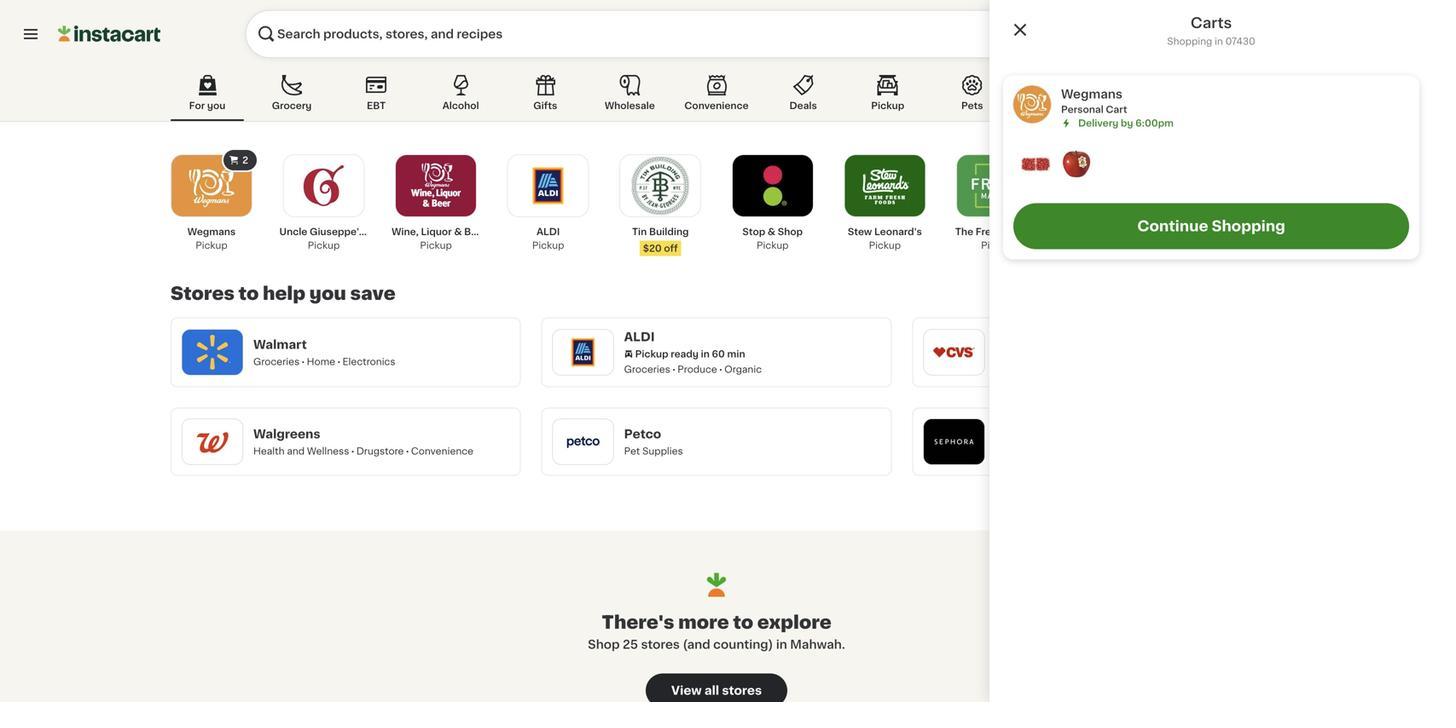 Task type: describe. For each thing, give the bounding box(es) containing it.
explore
[[757, 614, 832, 632]]

wellness
[[307, 447, 349, 456]]

pickup inside the fresh market pickup
[[981, 241, 1013, 250]]

shop inside there's more to explore shop 25 stores (and counting) in mahwah.
[[588, 639, 620, 651]]

aldi for aldi
[[624, 331, 655, 343]]

uncle giuseppe's marketplace image
[[295, 157, 353, 215]]

the
[[955, 227, 973, 237]]

stew leonard's pickup
[[848, 227, 922, 250]]

uncle
[[279, 227, 307, 237]]

groceries inside walmart groceries home electronics
[[253, 357, 300, 367]]

petco pet supplies
[[624, 429, 683, 456]]

pharmacy inside rite aid® pharmacy pickup
[[1110, 227, 1160, 237]]

you inside button
[[207, 101, 225, 110]]

the fresh market image
[[968, 157, 1026, 215]]

continue
[[1137, 219, 1208, 234]]

cart
[[1106, 105, 1127, 114]]

all for show
[[1233, 218, 1247, 229]]

you inside tab panel
[[309, 285, 346, 303]]

convenience inside walgreens health and wellness drugstore convenience
[[411, 447, 473, 456]]

leonard's
[[874, 227, 922, 237]]

for you
[[189, 101, 225, 110]]

marketplace
[[367, 227, 427, 237]]

continue shopping
[[1137, 219, 1285, 234]]

the fresh market pickup
[[955, 227, 1039, 250]]

instacart image
[[58, 24, 160, 44]]

$20
[[643, 244, 662, 253]]

produce
[[678, 365, 717, 374]]

show
[[1196, 218, 1230, 229]]

there's more to explore shop 25 stores (and counting) in mahwah.
[[588, 614, 845, 651]]

petco
[[624, 429, 661, 441]]

wholesale
[[605, 101, 655, 110]]

ebt
[[367, 101, 386, 110]]

aldi for aldi pickup
[[537, 227, 560, 237]]

(and
[[683, 639, 710, 651]]

pickup inside the stew leonard's pickup
[[869, 241, 901, 250]]

walgreens
[[253, 429, 320, 441]]

deals button
[[767, 72, 840, 121]]

building
[[649, 227, 689, 237]]

counting)
[[713, 639, 773, 651]]

ebt button
[[340, 72, 413, 121]]

convenience button
[[678, 72, 755, 121]]

wegmans personal cart
[[1061, 88, 1127, 114]]

electronics
[[342, 357, 395, 367]]

rite aid® pharmacy pickup
[[1065, 227, 1160, 250]]

view all stores link
[[646, 674, 787, 703]]

view all stores button
[[646, 674, 787, 703]]

personal
[[1061, 105, 1104, 114]]

shopping for carts
[[1167, 37, 1212, 46]]

aldi image
[[519, 157, 577, 215]]

stores inside "show all 25 stores"
[[1214, 234, 1243, 244]]

cvs® logo image
[[932, 331, 976, 375]]

aid®
[[1087, 227, 1108, 237]]

sephora logo image
[[932, 420, 976, 464]]

raspberries image
[[1020, 149, 1051, 180]]

off
[[664, 244, 678, 253]]

pharmacy inside button
[[1117, 101, 1166, 110]]

stores
[[171, 285, 235, 303]]

tin building image
[[631, 157, 689, 215]]

pharmacy button
[[1105, 72, 1178, 121]]

pickup inside uncle giuseppe's marketplace pickup
[[308, 241, 340, 250]]

walmart logo image
[[190, 331, 235, 375]]

by
[[1121, 119, 1133, 128]]

tin building $20 off
[[632, 227, 689, 253]]

items in cart element
[[1020, 149, 1402, 183]]

&
[[768, 227, 775, 237]]

min
[[727, 350, 745, 359]]

delivery
[[1078, 119, 1119, 128]]

to inside there's more to explore shop 25 stores (and counting) in mahwah.
[[733, 614, 753, 632]]

60
[[712, 350, 725, 359]]

shop categories tab list
[[171, 72, 1262, 121]]

pets
[[961, 101, 983, 110]]

giuseppe's
[[310, 227, 364, 237]]



Task type: vqa. For each thing, say whether or not it's contained in the screenshot.
oz within white claw® hard seltzer variety pack no. 3 12 x 12 oz
no



Task type: locate. For each thing, give the bounding box(es) containing it.
25
[[1200, 234, 1212, 244], [623, 639, 638, 651]]

petco logo image
[[561, 420, 605, 464]]

shopping inside button
[[1212, 219, 1285, 234]]

pickup up stores
[[196, 241, 228, 250]]

1 horizontal spatial wegmans image
[[1013, 86, 1051, 123]]

2 vertical spatial in
[[776, 639, 787, 651]]

you right for
[[207, 101, 225, 110]]

gifts button
[[509, 72, 582, 121]]

walmart
[[253, 339, 307, 351]]

all inside "show all 25 stores"
[[1233, 218, 1247, 229]]

1 vertical spatial shopping
[[1212, 219, 1285, 234]]

25 down continue shopping
[[1200, 234, 1212, 244]]

pickup down marketplace
[[420, 241, 452, 250]]

1 horizontal spatial 25
[[1200, 234, 1212, 244]]

alcohol
[[442, 101, 479, 110]]

0 vertical spatial shop
[[778, 227, 803, 237]]

drugstore
[[356, 447, 404, 456]]

you right help at the top of page
[[309, 285, 346, 303]]

aldi logo image
[[561, 331, 605, 375]]

shop down there's
[[588, 639, 620, 651]]

pickup down aid®
[[1093, 241, 1125, 250]]

wegmans
[[1061, 88, 1122, 100], [187, 227, 236, 237]]

0 vertical spatial aldi
[[537, 227, 560, 237]]

carts
[[1191, 16, 1232, 30]]

wegmans inside wegmans personal cart
[[1061, 88, 1122, 100]]

to up "counting)"
[[733, 614, 753, 632]]

aldi pickup
[[532, 227, 564, 250]]

pet
[[624, 447, 640, 456]]

convenience right drugstore
[[411, 447, 473, 456]]

1 vertical spatial convenience
[[411, 447, 473, 456]]

1 vertical spatial pharmacy
[[1110, 227, 1160, 237]]

alcohol button
[[424, 72, 497, 121]]

0 horizontal spatial to
[[238, 285, 259, 303]]

1 horizontal spatial aldi
[[624, 331, 655, 343]]

shopping inside carts shopping in 07430
[[1167, 37, 1212, 46]]

1 vertical spatial stores
[[641, 639, 680, 651]]

stores to help you save
[[171, 285, 395, 303]]

1 horizontal spatial you
[[309, 285, 346, 303]]

0 horizontal spatial you
[[207, 101, 225, 110]]

0 vertical spatial wegmans
[[1061, 88, 1122, 100]]

25 inside there's more to explore shop 25 stores (and counting) in mahwah.
[[623, 639, 638, 651]]

wegmans pickup
[[187, 227, 236, 250]]

wegmans up stores
[[187, 227, 236, 237]]

pickup down fresh
[[981, 241, 1013, 250]]

wegmans image left 2 at top
[[183, 157, 241, 215]]

0 horizontal spatial wegmans
[[187, 227, 236, 237]]

show all 25 stores
[[1196, 218, 1247, 244]]

2 horizontal spatial stores
[[1214, 234, 1243, 244]]

1 horizontal spatial all
[[1233, 218, 1247, 229]]

stores down "counting)"
[[722, 685, 762, 697]]

1 horizontal spatial to
[[733, 614, 753, 632]]

1 horizontal spatial stores
[[722, 685, 762, 697]]

walgreens health and wellness drugstore convenience
[[253, 429, 473, 456]]

0 vertical spatial you
[[207, 101, 225, 110]]

shopping
[[1167, 37, 1212, 46], [1212, 219, 1285, 234]]

aldi
[[537, 227, 560, 237], [624, 331, 655, 343]]

beauty button
[[1020, 72, 1093, 121]]

1 vertical spatial to
[[733, 614, 753, 632]]

in down explore
[[776, 639, 787, 651]]

wegmans image left the personal
[[1013, 86, 1051, 123]]

to left help at the top of page
[[238, 285, 259, 303]]

in inside carts shopping in 07430
[[1215, 37, 1223, 46]]

1 horizontal spatial groceries
[[624, 365, 670, 374]]

0 horizontal spatial in
[[701, 350, 710, 359]]

0 horizontal spatial aldi
[[537, 227, 560, 237]]

shopping for continue
[[1212, 219, 1285, 234]]

help
[[263, 285, 306, 303]]

all right the view
[[704, 685, 719, 697]]

0 vertical spatial shopping
[[1167, 37, 1212, 46]]

1 vertical spatial wegmans
[[187, 227, 236, 237]]

deals
[[790, 101, 817, 110]]

1 vertical spatial you
[[309, 285, 346, 303]]

convenience
[[684, 101, 749, 110], [411, 447, 473, 456]]

pickup
[[871, 101, 904, 110], [196, 241, 228, 250], [308, 241, 340, 250], [420, 241, 452, 250], [532, 241, 564, 250], [757, 241, 789, 250], [869, 241, 901, 250], [981, 241, 1013, 250], [1093, 241, 1125, 250], [635, 350, 668, 359]]

stores down continue shopping
[[1214, 234, 1243, 244]]

pickup up the 'stew leonard's' image
[[871, 101, 904, 110]]

wegmans up the personal
[[1061, 88, 1122, 100]]

more
[[678, 614, 729, 632]]

pickup link
[[392, 154, 480, 252]]

0 horizontal spatial groceries
[[253, 357, 300, 367]]

wholesale button
[[593, 72, 666, 121]]

mahwah.
[[790, 639, 845, 651]]

view
[[671, 685, 702, 697]]

there's
[[602, 614, 674, 632]]

07430
[[1225, 37, 1255, 46]]

all for view
[[704, 685, 719, 697]]

2
[[242, 156, 248, 165]]

groceries down pickup ready in 60 min
[[624, 365, 670, 374]]

save
[[350, 285, 395, 303]]

0 horizontal spatial shop
[[588, 639, 620, 651]]

1 horizontal spatial convenience
[[684, 101, 749, 110]]

groceries
[[253, 357, 300, 367], [624, 365, 670, 374]]

for you button
[[171, 72, 244, 121]]

0 vertical spatial wegmans image
[[1013, 86, 1051, 123]]

None search field
[[246, 10, 1228, 58]]

stop & shop pickup
[[742, 227, 803, 250]]

aldi up pickup ready in 60 min
[[624, 331, 655, 343]]

1 horizontal spatial in
[[776, 639, 787, 651]]

pickup inside wegmans pickup
[[196, 241, 228, 250]]

in for pickup
[[701, 350, 710, 359]]

tin
[[632, 227, 647, 237]]

pets button
[[936, 72, 1009, 121]]

view all stores
[[671, 685, 762, 697]]

0 horizontal spatial all
[[704, 685, 719, 697]]

stores down there's
[[641, 639, 680, 651]]

pickup inside rite aid® pharmacy pickup
[[1093, 241, 1125, 250]]

0 vertical spatial stores
[[1214, 234, 1243, 244]]

convenience down search "field"
[[684, 101, 749, 110]]

home
[[307, 357, 335, 367]]

to inside tab panel
[[238, 285, 259, 303]]

in down carts
[[1215, 37, 1223, 46]]

shop inside stop & shop pickup
[[778, 227, 803, 237]]

2 vertical spatial stores
[[722, 685, 762, 697]]

wegmans image
[[1013, 86, 1051, 123], [183, 157, 241, 215]]

pharmacy right aid®
[[1110, 227, 1160, 237]]

grocery
[[272, 101, 312, 110]]

wegmans sugar bee apples image
[[1061, 149, 1092, 180]]

carts shopping in 07430
[[1167, 16, 1255, 46]]

wegmans image for 2
[[183, 157, 241, 215]]

ready
[[671, 350, 699, 359]]

stores inside button
[[722, 685, 762, 697]]

pickup button
[[851, 72, 924, 121]]

pickup down leonard's
[[869, 241, 901, 250]]

aldi inside aldi pickup
[[537, 227, 560, 237]]

Search field
[[246, 10, 1228, 58]]

stores to help you save tab panel
[[162, 148, 1271, 476]]

pickup down 'giuseppe's'
[[308, 241, 340, 250]]

in for carts
[[1215, 37, 1223, 46]]

1 vertical spatial in
[[701, 350, 710, 359]]

aldi down aldi image
[[537, 227, 560, 237]]

groceries down walmart at the top left of page
[[253, 357, 300, 367]]

for
[[189, 101, 205, 110]]

0 vertical spatial pharmacy
[[1117, 101, 1166, 110]]

health
[[253, 447, 284, 456]]

wegmans for wegmans pickup
[[187, 227, 236, 237]]

0 vertical spatial to
[[238, 285, 259, 303]]

all
[[1233, 218, 1247, 229], [704, 685, 719, 697]]

pickup down aldi image
[[532, 241, 564, 250]]

stores
[[1214, 234, 1243, 244], [641, 639, 680, 651], [722, 685, 762, 697]]

in inside there's more to explore shop 25 stores (and counting) in mahwah.
[[776, 639, 787, 651]]

supplies
[[642, 447, 683, 456]]

walgreens logo image
[[190, 420, 235, 464]]

0 horizontal spatial 25
[[623, 639, 638, 651]]

1 vertical spatial wegmans image
[[183, 157, 241, 215]]

rite
[[1065, 227, 1084, 237]]

beauty
[[1039, 101, 1074, 110]]

0 horizontal spatial convenience
[[411, 447, 473, 456]]

wegmans inside stores to help you save tab panel
[[187, 227, 236, 237]]

1 vertical spatial aldi
[[624, 331, 655, 343]]

0 vertical spatial convenience
[[684, 101, 749, 110]]

wegmans for wegmans personal cart
[[1061, 88, 1122, 100]]

groceries produce organic
[[624, 365, 762, 374]]

stop
[[742, 227, 765, 237]]

wine, liquor & beer at montvale wegmans image
[[407, 157, 465, 215]]

grocery button
[[255, 72, 328, 121]]

uncle giuseppe's marketplace pickup
[[279, 227, 427, 250]]

stores inside there's more to explore shop 25 stores (and counting) in mahwah.
[[641, 639, 680, 651]]

1 horizontal spatial shop
[[778, 227, 803, 237]]

wegmans image for personal cart
[[1013, 86, 1051, 123]]

in left 60
[[701, 350, 710, 359]]

stop & shop image
[[744, 157, 802, 215]]

shopping down items in cart element at the top of the page
[[1212, 219, 1285, 234]]

in
[[1215, 37, 1223, 46], [701, 350, 710, 359], [776, 639, 787, 651]]

pickup inside stop & shop pickup
[[757, 241, 789, 250]]

pickup inside button
[[871, 101, 904, 110]]

shopping down carts
[[1167, 37, 1212, 46]]

0 vertical spatial 25
[[1200, 234, 1212, 244]]

0 horizontal spatial wegmans image
[[183, 157, 241, 215]]

25 inside "show all 25 stores"
[[1200, 234, 1212, 244]]

all right show
[[1233, 218, 1247, 229]]

in inside stores to help you save tab panel
[[701, 350, 710, 359]]

2 horizontal spatial in
[[1215, 37, 1223, 46]]

pharmacy
[[1117, 101, 1166, 110], [1110, 227, 1160, 237]]

stew leonard's image
[[856, 157, 914, 215]]

6:00pm
[[1136, 119, 1174, 128]]

gifts
[[533, 101, 557, 110]]

pickup left ready
[[635, 350, 668, 359]]

1 horizontal spatial wegmans
[[1061, 88, 1122, 100]]

stew
[[848, 227, 872, 237]]

0 vertical spatial in
[[1215, 37, 1223, 46]]

1 vertical spatial all
[[704, 685, 719, 697]]

25 down there's
[[623, 639, 638, 651]]

shop
[[778, 227, 803, 237], [588, 639, 620, 651]]

0 vertical spatial all
[[1233, 218, 1247, 229]]

1 vertical spatial 25
[[623, 639, 638, 651]]

0 horizontal spatial stores
[[641, 639, 680, 651]]

pickup down &
[[757, 241, 789, 250]]

continue shopping button
[[1013, 203, 1409, 249]]

pickup ready in 60 min
[[635, 350, 745, 359]]

pickup inside "link"
[[420, 241, 452, 250]]

1 vertical spatial shop
[[588, 639, 620, 651]]

convenience inside button
[[684, 101, 749, 110]]

all inside view all stores button
[[704, 685, 719, 697]]

walmart groceries home electronics
[[253, 339, 395, 367]]

fresh
[[976, 227, 1003, 237]]

market
[[1005, 227, 1039, 237]]

delivery by 6:00pm
[[1078, 119, 1174, 128]]

shop right &
[[778, 227, 803, 237]]

pharmacy up 6:00pm
[[1117, 101, 1166, 110]]

and
[[287, 447, 305, 456]]

organic
[[724, 365, 762, 374]]



